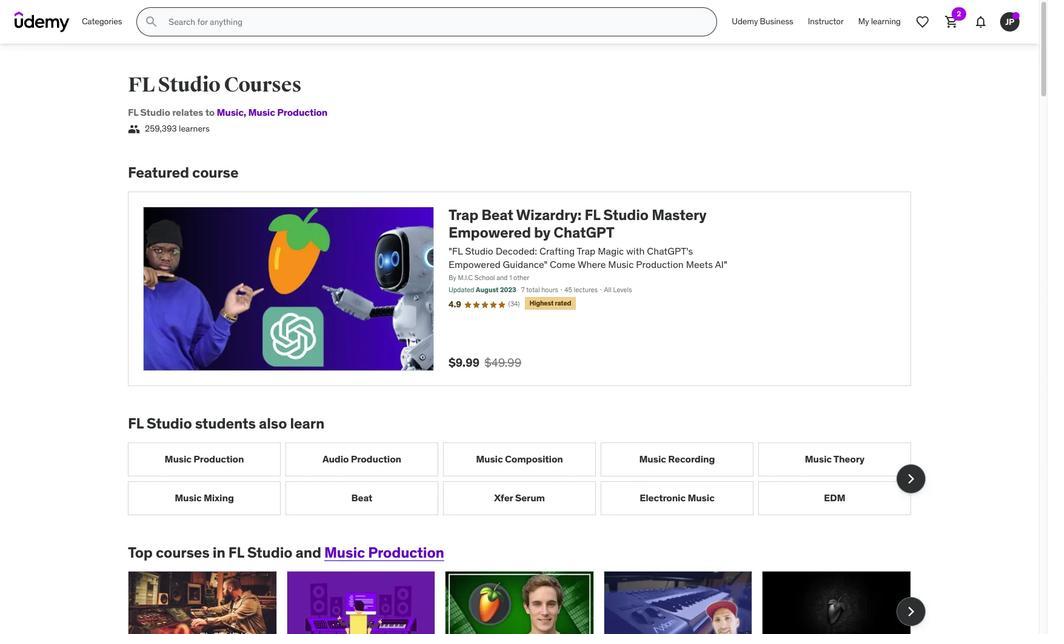 Task type: describe. For each thing, give the bounding box(es) containing it.
4.9
[[449, 299, 461, 310]]

magic
[[598, 245, 624, 257]]

edm
[[825, 492, 846, 504]]

next image for fl studio students also learn
[[902, 469, 922, 489]]

all levels
[[605, 286, 633, 294]]

total
[[527, 286, 540, 294]]

0 vertical spatial music production link
[[244, 106, 328, 118]]

you have alerts image
[[1013, 12, 1020, 19]]

$9.99 $49.99
[[449, 355, 522, 370]]

top
[[128, 543, 153, 562]]

recording
[[669, 453, 716, 465]]

studio up the music production on the left of page
[[147, 414, 192, 433]]

instructor
[[809, 16, 844, 27]]

1
[[510, 274, 512, 282]]

in
[[213, 543, 226, 562]]

hours
[[542, 286, 559, 294]]

mixing
[[204, 492, 234, 504]]

wizardry:
[[517, 206, 582, 224]]

my learning link
[[852, 7, 909, 36]]

meets
[[687, 258, 713, 271]]

beat link
[[286, 482, 439, 515]]

music up xfer
[[476, 453, 503, 465]]

music mixing
[[175, 492, 234, 504]]

2023
[[501, 286, 517, 294]]

studio up relates
[[158, 72, 221, 98]]

music right to
[[217, 106, 244, 118]]

music production
[[165, 453, 244, 465]]

music theory link
[[759, 443, 912, 477]]

fl studio relates to music music production
[[128, 106, 328, 118]]

udemy business link
[[725, 7, 801, 36]]

audio production link
[[286, 443, 439, 477]]

other
[[514, 274, 530, 282]]

studio right the "fl
[[466, 245, 494, 257]]

highest rated
[[530, 299, 572, 308]]

2 empowered from the top
[[449, 258, 501, 271]]

jp link
[[996, 7, 1025, 36]]

students
[[195, 414, 256, 433]]

music down beat link
[[325, 543, 365, 562]]

electronic music
[[640, 492, 715, 504]]

(34)
[[509, 300, 520, 308]]

fl studio courses
[[128, 72, 302, 98]]

carousel element for and
[[128, 572, 926, 635]]

beat inside beat link
[[352, 492, 373, 504]]

instructor link
[[801, 7, 852, 36]]

music inside trap beat wizardry: fl studio mastery empowered by chatgpt "fl studio decoded: crafting trap magic with chatgpt's empowered guidance" come where music production meets ai" by m.i.c school and 1 other
[[609, 258, 634, 271]]

guidance"
[[503, 258, 548, 271]]

259,393 learners
[[145, 123, 210, 134]]

7 total hours
[[522, 286, 559, 294]]

relates
[[172, 106, 203, 118]]

45
[[565, 286, 573, 294]]

udemy
[[732, 16, 759, 27]]

mastery
[[652, 206, 707, 224]]

updated
[[449, 286, 475, 294]]

chatgpt's
[[648, 245, 694, 257]]

music composition link
[[443, 443, 596, 477]]

xfer serum link
[[443, 482, 596, 515]]

all
[[605, 286, 612, 294]]

categories button
[[75, 7, 129, 36]]

udemy image
[[15, 12, 70, 32]]

trap beat wizardry: fl studio mastery empowered by chatgpt "fl studio decoded: crafting trap magic with chatgpt's empowered guidance" come where music production meets ai" by m.i.c school and 1 other
[[449, 206, 728, 282]]

by
[[449, 274, 457, 282]]

shopping cart with 2 items image
[[945, 15, 960, 29]]

where
[[578, 258, 606, 271]]

0 horizontal spatial trap
[[449, 206, 479, 224]]

studio up 259,393
[[140, 106, 170, 118]]



Task type: locate. For each thing, give the bounding box(es) containing it.
next image for and
[[902, 602, 922, 622]]

music down magic
[[609, 258, 634, 271]]

beat inside trap beat wizardry: fl studio mastery empowered by chatgpt "fl studio decoded: crafting trap magic with chatgpt's empowered guidance" come where music production meets ai" by m.i.c school and 1 other
[[482, 206, 514, 224]]

jp
[[1006, 16, 1015, 27]]

levels
[[614, 286, 633, 294]]

lectures
[[574, 286, 598, 294]]

also
[[259, 414, 287, 433]]

my
[[859, 16, 870, 27]]

m.i.c
[[458, 274, 473, 282]]

music theory
[[806, 453, 865, 465]]

categories
[[82, 16, 122, 27]]

trap up the "fl
[[449, 206, 479, 224]]

beat up decoded: at the top of page
[[482, 206, 514, 224]]

empowered up m.i.c
[[449, 258, 501, 271]]

fl for fl studio courses
[[128, 72, 154, 98]]

45 lectures
[[565, 286, 598, 294]]

highest
[[530, 299, 554, 308]]

decoded:
[[496, 245, 538, 257]]

fl inside trap beat wizardry: fl studio mastery empowered by chatgpt "fl studio decoded: crafting trap magic with chatgpt's empowered guidance" come where music production meets ai" by m.i.c school and 1 other
[[585, 206, 601, 224]]

learn
[[290, 414, 325, 433]]

music recording link
[[601, 443, 754, 477]]

1 vertical spatial empowered
[[449, 258, 501, 271]]

music left mixing
[[175, 492, 202, 504]]

2 carousel element from the top
[[128, 572, 926, 635]]

1 vertical spatial and
[[296, 543, 322, 562]]

top courses in fl studio and music production
[[128, 543, 445, 562]]

fl for fl studio relates to music music production
[[128, 106, 138, 118]]

submit search image
[[145, 15, 159, 29]]

serum
[[515, 492, 545, 504]]

1 vertical spatial next image
[[902, 602, 922, 622]]

$49.99
[[485, 355, 522, 370]]

1 horizontal spatial trap
[[577, 245, 596, 257]]

fl
[[128, 72, 154, 98], [128, 106, 138, 118], [585, 206, 601, 224], [128, 414, 144, 433], [229, 543, 244, 562]]

trap up where
[[577, 245, 596, 257]]

xfer serum
[[494, 492, 545, 504]]

2 vertical spatial music production link
[[325, 543, 445, 562]]

$9.99
[[449, 355, 480, 370]]

featured course
[[128, 163, 239, 182]]

udemy business
[[732, 16, 794, 27]]

music left recording at the right
[[640, 453, 667, 465]]

carousel element containing music production
[[128, 443, 926, 515]]

studio
[[158, 72, 221, 98], [140, 106, 170, 118], [604, 206, 649, 224], [466, 245, 494, 257], [147, 414, 192, 433], [247, 543, 293, 562]]

1 vertical spatial music production link
[[128, 443, 281, 477]]

studio up with
[[604, 206, 649, 224]]

next image
[[902, 469, 922, 489], [902, 602, 922, 622]]

to
[[205, 106, 215, 118]]

electronic
[[640, 492, 686, 504]]

courses
[[224, 72, 302, 98]]

electronic music link
[[601, 482, 754, 515]]

7
[[522, 286, 525, 294]]

rated
[[555, 299, 572, 308]]

august
[[476, 286, 499, 294]]

music left theory
[[806, 453, 832, 465]]

Search for anything text field
[[166, 12, 703, 32]]

music production link up music mixing
[[128, 443, 281, 477]]

xfer
[[494, 492, 513, 504]]

0 vertical spatial empowered
[[449, 223, 531, 242]]

trap
[[449, 206, 479, 224], [577, 245, 596, 257]]

2 link
[[938, 7, 967, 36]]

music production link
[[244, 106, 328, 118], [128, 443, 281, 477], [325, 543, 445, 562]]

updated august 2023
[[449, 286, 517, 294]]

composition
[[505, 453, 563, 465]]

production
[[277, 106, 328, 118], [637, 258, 684, 271], [194, 453, 244, 465], [351, 453, 402, 465], [368, 543, 445, 562]]

studio right in
[[247, 543, 293, 562]]

empowered up decoded: at the top of page
[[449, 223, 531, 242]]

0 vertical spatial trap
[[449, 206, 479, 224]]

notifications image
[[974, 15, 989, 29]]

1 empowered from the top
[[449, 223, 531, 242]]

music
[[217, 106, 244, 118], [248, 106, 275, 118], [609, 258, 634, 271], [165, 453, 192, 465], [476, 453, 503, 465], [640, 453, 667, 465], [806, 453, 832, 465], [175, 492, 202, 504], [688, 492, 715, 504], [325, 543, 365, 562]]

and inside trap beat wizardry: fl studio mastery empowered by chatgpt "fl studio decoded: crafting trap magic with chatgpt's empowered guidance" come where music production meets ai" by m.i.c school and 1 other
[[497, 274, 508, 282]]

2 next image from the top
[[902, 602, 922, 622]]

1 carousel element from the top
[[128, 443, 926, 515]]

chatgpt
[[554, 223, 615, 242]]

music production link down courses
[[244, 106, 328, 118]]

0 horizontal spatial and
[[296, 543, 322, 562]]

"fl
[[449, 245, 463, 257]]

learning
[[872, 16, 902, 27]]

featured
[[128, 163, 189, 182]]

music production link down beat link
[[325, 543, 445, 562]]

and
[[497, 274, 508, 282], [296, 543, 322, 562]]

music down courses
[[248, 106, 275, 118]]

come
[[550, 258, 576, 271]]

music recording
[[640, 453, 716, 465]]

1 vertical spatial carousel element
[[128, 572, 926, 635]]

0 vertical spatial next image
[[902, 469, 922, 489]]

fl studio students also learn
[[128, 414, 325, 433]]

by
[[535, 223, 551, 242]]

ai"
[[716, 258, 728, 271]]

course
[[192, 163, 239, 182]]

audio
[[323, 453, 349, 465]]

2
[[958, 9, 962, 18]]

fl for fl studio students also learn
[[128, 414, 144, 433]]

1 next image from the top
[[902, 469, 922, 489]]

0 vertical spatial beat
[[482, 206, 514, 224]]

259,393
[[145, 123, 177, 134]]

beat down audio production link
[[352, 492, 373, 504]]

1 horizontal spatial and
[[497, 274, 508, 282]]

carousel element
[[128, 443, 926, 515], [128, 572, 926, 635]]

edm link
[[759, 482, 912, 515]]

theory
[[834, 453, 865, 465]]

1 vertical spatial trap
[[577, 245, 596, 257]]

with
[[627, 245, 645, 257]]

learners
[[179, 123, 210, 134]]

audio production
[[323, 453, 402, 465]]

courses
[[156, 543, 210, 562]]

my learning
[[859, 16, 902, 27]]

business
[[761, 16, 794, 27]]

music mixing link
[[128, 482, 281, 515]]

carousel element for fl studio students also learn
[[128, 443, 926, 515]]

1 horizontal spatial beat
[[482, 206, 514, 224]]

music link
[[217, 106, 244, 118]]

music up music mixing
[[165, 453, 192, 465]]

school
[[475, 274, 495, 282]]

small image
[[128, 123, 140, 135]]

0 vertical spatial and
[[497, 274, 508, 282]]

wishlist image
[[916, 15, 931, 29]]

1 vertical spatial beat
[[352, 492, 373, 504]]

music right electronic
[[688, 492, 715, 504]]

0 horizontal spatial beat
[[352, 492, 373, 504]]

music composition
[[476, 453, 563, 465]]

0 vertical spatial carousel element
[[128, 443, 926, 515]]

production inside trap beat wizardry: fl studio mastery empowered by chatgpt "fl studio decoded: crafting trap magic with chatgpt's empowered guidance" come where music production meets ai" by m.i.c school and 1 other
[[637, 258, 684, 271]]

beat
[[482, 206, 514, 224], [352, 492, 373, 504]]

crafting
[[540, 245, 575, 257]]



Task type: vqa. For each thing, say whether or not it's contained in the screenshot.
FL Studio relates to Music Music Production "FL"
yes



